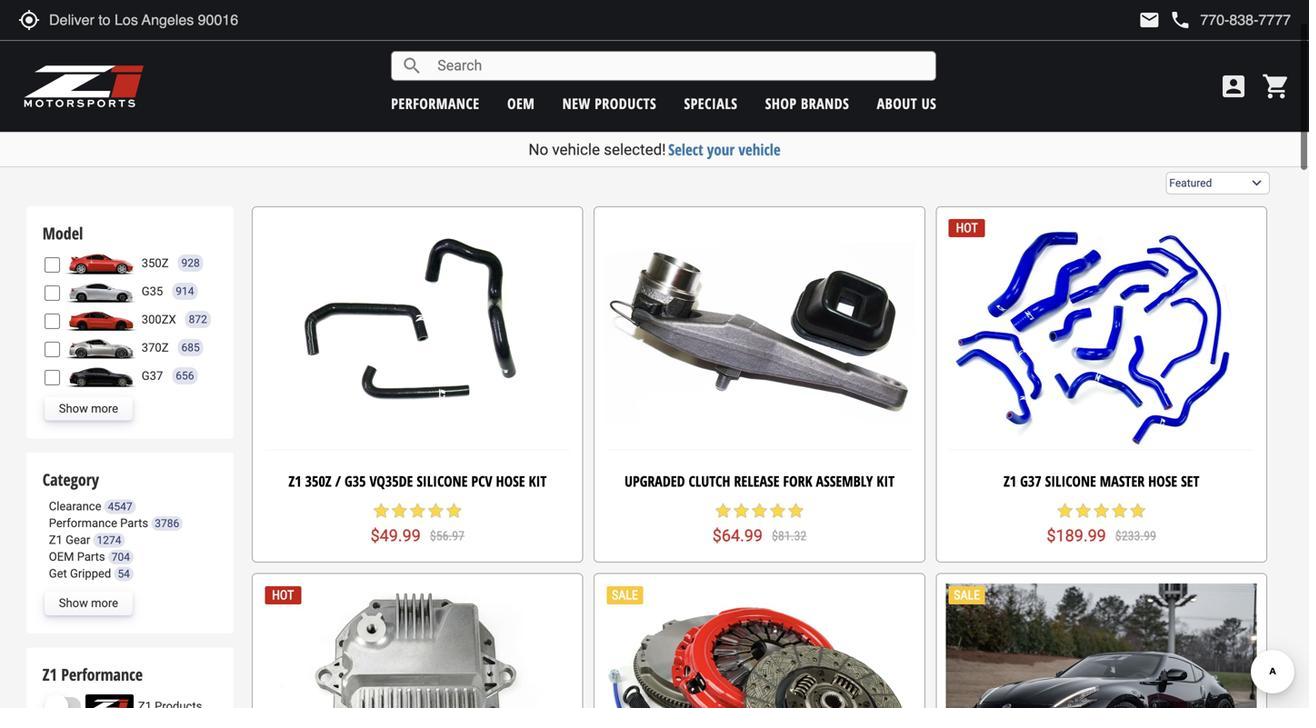 Task type: describe. For each thing, give the bounding box(es) containing it.
$81.32
[[772, 529, 807, 544]]

select
[[669, 139, 704, 160]]

1 kit from the left
[[529, 472, 547, 491]]

shopping_cart link
[[1258, 72, 1291, 101]]

$56.97
[[430, 529, 465, 544]]

fork
[[783, 472, 813, 491]]

300zx
[[142, 313, 176, 326]]

10 star from the left
[[787, 502, 805, 520]]

nissan 370z z34 2009 2010 2011 2012 2013 2014 2015 2016 2017 2018 2019 3.7l vq37vhr vhr nismo z1 motorsports image
[[64, 336, 137, 360]]

z1 g37 silicone master hose set
[[1004, 472, 1200, 491]]

show more for category
[[59, 597, 118, 610]]

assembly
[[816, 472, 873, 491]]

6 star from the left
[[714, 502, 733, 520]]

shop
[[766, 94, 797, 113]]

new products link
[[563, 94, 657, 113]]

/
[[335, 472, 341, 491]]

more for model
[[91, 402, 118, 415]]

z1 for performance
[[43, 664, 57, 686]]

1 horizontal spatial oem
[[507, 94, 535, 113]]

phone link
[[1170, 9, 1291, 31]]

mail
[[1139, 9, 1161, 31]]

gear
[[66, 533, 90, 547]]

category
[[43, 469, 99, 491]]

select your vehicle link
[[669, 139, 781, 160]]

pcv
[[471, 472, 493, 491]]

product
[[39, 111, 138, 155]]

search
[[401, 55, 423, 77]]

vq35de
[[370, 472, 413, 491]]

2 star from the left
[[390, 502, 409, 520]]

15 star from the left
[[1129, 502, 1147, 520]]

1 silicone from the left
[[417, 472, 468, 491]]

8 star from the left
[[751, 502, 769, 520]]

656
[[176, 370, 194, 382]]

star star star star star $189.99 $233.99
[[1047, 502, 1157, 546]]

872
[[189, 313, 207, 326]]

1 vertical spatial parts
[[77, 550, 105, 564]]

account_box
[[1220, 72, 1249, 101]]

upgraded
[[625, 472, 685, 491]]

upgraded clutch release fork assembly kit
[[625, 472, 895, 491]]

about us link
[[877, 94, 937, 113]]

mail phone
[[1139, 9, 1192, 31]]

14 star from the left
[[1111, 502, 1129, 520]]

1 star from the left
[[372, 502, 390, 520]]

gripped
[[70, 567, 111, 581]]

$233.99
[[1116, 529, 1157, 544]]

nissan 350z z33 2003 2004 2005 2006 2007 2008 2009 vq35de 3.5l revup rev up vq35hr nismo z1 motorsports image
[[64, 252, 137, 275]]

clutch
[[689, 472, 731, 491]]

$49.99
[[371, 526, 421, 546]]

new products
[[563, 94, 657, 113]]

z1 inside category clearance 4547 performance parts 3786 z1 gear 1274 oem parts 704 get gripped 54
[[49, 533, 63, 547]]

z1 for g37
[[1004, 472, 1017, 491]]

shop brands link
[[766, 94, 850, 113]]

3 star from the left
[[409, 502, 427, 520]]

685
[[181, 341, 200, 354]]

4547
[[108, 501, 132, 513]]

show more button for model
[[44, 397, 133, 421]]

products
[[595, 94, 657, 113]]

2 kit from the left
[[877, 472, 895, 491]]

Search search field
[[423, 52, 936, 80]]

13 star from the left
[[1093, 502, 1111, 520]]

704
[[112, 551, 130, 564]]

1 vertical spatial g37
[[1021, 472, 1042, 491]]

specials link
[[684, 94, 738, 113]]

about us
[[877, 94, 937, 113]]

about
[[877, 94, 918, 113]]

2 silicone from the left
[[1046, 472, 1097, 491]]

928
[[181, 257, 200, 270]]

shop brands
[[766, 94, 850, 113]]

oem link
[[507, 94, 535, 113]]

mail link
[[1139, 9, 1161, 31]]

more for category
[[91, 597, 118, 610]]

infiniti g37 coupe sedan convertible v36 cv36 hv36 skyline 2008 2009 2010 2011 2012 2013 3.7l vq37vhr z1 motorsports image
[[64, 364, 137, 388]]

release
[[734, 472, 780, 491]]

star star star star star $64.99 $81.32
[[713, 502, 807, 546]]



Task type: locate. For each thing, give the bounding box(es) containing it.
vehicle right your
[[739, 139, 781, 160]]

show for category
[[59, 597, 88, 610]]

specials
[[684, 94, 738, 113]]

oem up get
[[49, 550, 74, 564]]

0 horizontal spatial specials
[[39, 71, 78, 88]]

914
[[176, 285, 194, 298]]

350z left /
[[305, 472, 332, 491]]

silicone
[[417, 472, 468, 491], [1046, 472, 1097, 491]]

1 show more from the top
[[59, 402, 118, 415]]

1 more from the top
[[91, 402, 118, 415]]

show more button down gripped
[[44, 592, 133, 616]]

g37
[[142, 369, 163, 383], [1021, 472, 1042, 491]]

2 more from the top
[[91, 597, 118, 610]]

z1 for 350z
[[289, 472, 302, 491]]

$189.99
[[1047, 526, 1107, 546]]

11 star from the left
[[1057, 502, 1075, 520]]

kit
[[529, 472, 547, 491], [877, 472, 895, 491]]

z1 performance
[[43, 664, 143, 686]]

2 hose from the left
[[1149, 472, 1178, 491]]

specials
[[39, 71, 78, 88], [146, 111, 246, 155]]

clearance
[[49, 500, 101, 513]]

selected!
[[604, 141, 666, 159]]

1 vertical spatial performance
[[61, 664, 143, 686]]

g35 right /
[[345, 472, 366, 491]]

phone
[[1170, 9, 1192, 31]]

0 horizontal spatial oem
[[49, 550, 74, 564]]

performance
[[49, 517, 117, 530], [61, 664, 143, 686]]

None checkbox
[[44, 257, 60, 273], [44, 342, 60, 357], [44, 370, 60, 386], [44, 257, 60, 273], [44, 342, 60, 357], [44, 370, 60, 386]]

g35 up the "300zx"
[[142, 284, 163, 298]]

0 horizontal spatial kit
[[529, 472, 547, 491]]

4 star from the left
[[427, 502, 445, 520]]

0 vertical spatial g37
[[142, 369, 163, 383]]

more down infiniti g37 coupe sedan convertible v36 cv36 hv36 skyline 2008 2009 2010 2011 2012 2013 3.7l vq37vhr z1 motorsports image at the left bottom of the page
[[91, 402, 118, 415]]

nissan 300zx z32 1990 1991 1992 1993 1994 1995 1996 vg30dett vg30de twin turbo non turbo z1 motorsports image
[[64, 308, 137, 332]]

show more button
[[44, 397, 133, 421], [44, 592, 133, 616]]

0 vertical spatial g35
[[142, 284, 163, 298]]

performance link
[[391, 94, 480, 113]]

parts up gripped
[[77, 550, 105, 564]]

0 vertical spatial show
[[59, 402, 88, 415]]

2 show more button from the top
[[44, 592, 133, 616]]

show
[[59, 402, 88, 415], [59, 597, 88, 610]]

product specials
[[39, 111, 246, 155]]

show more
[[59, 402, 118, 415], [59, 597, 118, 610]]

0 vertical spatial show more
[[59, 402, 118, 415]]

0 horizontal spatial 350z
[[142, 256, 169, 270]]

370z
[[142, 341, 169, 354]]

54
[[118, 568, 130, 581]]

us
[[922, 94, 937, 113]]

infiniti g35 coupe sedan v35 v36 skyline 2003 2004 2005 2006 2007 2008 3.5l vq35de revup rev up vq35hr z1 motorsports image
[[64, 280, 137, 303]]

z1 350z / g35 vq35de silicone pcv hose kit
[[289, 472, 547, 491]]

show for model
[[59, 402, 88, 415]]

0 vertical spatial more
[[91, 402, 118, 415]]

more down gripped
[[91, 597, 118, 610]]

1 horizontal spatial vehicle
[[739, 139, 781, 160]]

1 vertical spatial g35
[[345, 472, 366, 491]]

0 horizontal spatial parts
[[77, 550, 105, 564]]

12 star from the left
[[1075, 502, 1093, 520]]

0 vertical spatial oem
[[507, 94, 535, 113]]

0 vertical spatial specials
[[39, 71, 78, 88]]

shopping_cart
[[1262, 72, 1291, 101]]

show more button down infiniti g37 coupe sedan convertible v36 cv36 hv36 skyline 2008 2009 2010 2011 2012 2013 3.7l vq37vhr z1 motorsports image at the left bottom of the page
[[44, 397, 133, 421]]

1 horizontal spatial hose
[[1149, 472, 1178, 491]]

None checkbox
[[44, 286, 60, 301], [44, 314, 60, 329], [44, 286, 60, 301], [44, 314, 60, 329]]

1 horizontal spatial silicone
[[1046, 472, 1097, 491]]

category clearance 4547 performance parts 3786 z1 gear 1274 oem parts 704 get gripped 54
[[43, 469, 179, 581]]

show more button for category
[[44, 592, 133, 616]]

specials link
[[39, 71, 78, 88]]

1 vertical spatial show more
[[59, 597, 118, 610]]

performance inside category clearance 4547 performance parts 3786 z1 gear 1274 oem parts 704 get gripped 54
[[49, 517, 117, 530]]

model
[[43, 222, 83, 244]]

kit right assembly
[[877, 472, 895, 491]]

0 horizontal spatial vehicle
[[552, 141, 600, 159]]

0 horizontal spatial g37
[[142, 369, 163, 383]]

z1
[[289, 472, 302, 491], [1004, 472, 1017, 491], [49, 533, 63, 547], [43, 664, 57, 686]]

2 show more from the top
[[59, 597, 118, 610]]

9 star from the left
[[769, 502, 787, 520]]

kit right pcv
[[529, 472, 547, 491]]

no
[[529, 141, 549, 159]]

star star star star star $49.99 $56.97
[[371, 502, 465, 546]]

parts down 4547
[[120, 517, 148, 530]]

z1 motorsports logo image
[[23, 64, 145, 109]]

0 vertical spatial parts
[[120, 517, 148, 530]]

1 horizontal spatial g35
[[345, 472, 366, 491]]

show down infiniti g37 coupe sedan convertible v36 cv36 hv36 skyline 2008 2009 2010 2011 2012 2013 3.7l vq37vhr z1 motorsports image at the left bottom of the page
[[59, 402, 88, 415]]

get
[[49, 567, 67, 581]]

1 horizontal spatial g37
[[1021, 472, 1042, 491]]

350z
[[142, 256, 169, 270], [305, 472, 332, 491]]

$64.99
[[713, 526, 763, 546]]

star
[[372, 502, 390, 520], [390, 502, 409, 520], [409, 502, 427, 520], [427, 502, 445, 520], [445, 502, 463, 520], [714, 502, 733, 520], [733, 502, 751, 520], [751, 502, 769, 520], [769, 502, 787, 520], [787, 502, 805, 520], [1057, 502, 1075, 520], [1075, 502, 1093, 520], [1093, 502, 1111, 520], [1111, 502, 1129, 520], [1129, 502, 1147, 520]]

1 vertical spatial show
[[59, 597, 88, 610]]

1 vertical spatial 350z
[[305, 472, 332, 491]]

5 star from the left
[[445, 502, 463, 520]]

new
[[563, 94, 591, 113]]

your
[[707, 139, 735, 160]]

2 show from the top
[[59, 597, 88, 610]]

0 vertical spatial show more button
[[44, 397, 133, 421]]

0 horizontal spatial hose
[[496, 472, 525, 491]]

0 horizontal spatial g35
[[142, 284, 163, 298]]

0 horizontal spatial silicone
[[417, 472, 468, 491]]

350z left 928
[[142, 256, 169, 270]]

1 show from the top
[[59, 402, 88, 415]]

1 vertical spatial show more button
[[44, 592, 133, 616]]

vehicle
[[739, 139, 781, 160], [552, 141, 600, 159]]

1 horizontal spatial parts
[[120, 517, 148, 530]]

0 vertical spatial 350z
[[142, 256, 169, 270]]

oem up no
[[507, 94, 535, 113]]

1 hose from the left
[[496, 472, 525, 491]]

oem
[[507, 94, 535, 113], [49, 550, 74, 564]]

hose left set
[[1149, 472, 1178, 491]]

1 horizontal spatial kit
[[877, 472, 895, 491]]

3786
[[155, 517, 179, 530]]

1 horizontal spatial specials
[[146, 111, 246, 155]]

show more for model
[[59, 402, 118, 415]]

hose
[[496, 472, 525, 491], [1149, 472, 1178, 491]]

account_box link
[[1215, 72, 1253, 101]]

1 vertical spatial oem
[[49, 550, 74, 564]]

parts
[[120, 517, 148, 530], [77, 550, 105, 564]]

silicone left pcv
[[417, 472, 468, 491]]

set
[[1181, 472, 1200, 491]]

my_location
[[18, 9, 40, 31]]

no vehicle selected! select your vehicle
[[529, 139, 781, 160]]

master
[[1100, 472, 1145, 491]]

0 vertical spatial performance
[[49, 517, 117, 530]]

vehicle right no
[[552, 141, 600, 159]]

oem inside category clearance 4547 performance parts 3786 z1 gear 1274 oem parts 704 get gripped 54
[[49, 550, 74, 564]]

1 vertical spatial more
[[91, 597, 118, 610]]

1 vertical spatial specials
[[146, 111, 246, 155]]

brands
[[801, 94, 850, 113]]

1 horizontal spatial 350z
[[305, 472, 332, 491]]

silicone left master
[[1046, 472, 1097, 491]]

vehicle inside the no vehicle selected! select your vehicle
[[552, 141, 600, 159]]

hose right pcv
[[496, 472, 525, 491]]

1 show more button from the top
[[44, 397, 133, 421]]

g35
[[142, 284, 163, 298], [345, 472, 366, 491]]

show more down infiniti g37 coupe sedan convertible v36 cv36 hv36 skyline 2008 2009 2010 2011 2012 2013 3.7l vq37vhr z1 motorsports image at the left bottom of the page
[[59, 402, 118, 415]]

show down get
[[59, 597, 88, 610]]

7 star from the left
[[733, 502, 751, 520]]

performance
[[391, 94, 480, 113]]

show more down gripped
[[59, 597, 118, 610]]

1274
[[97, 534, 121, 547]]

more
[[91, 402, 118, 415], [91, 597, 118, 610]]



Task type: vqa. For each thing, say whether or not it's contained in the screenshot.
the topmost PARTS
yes



